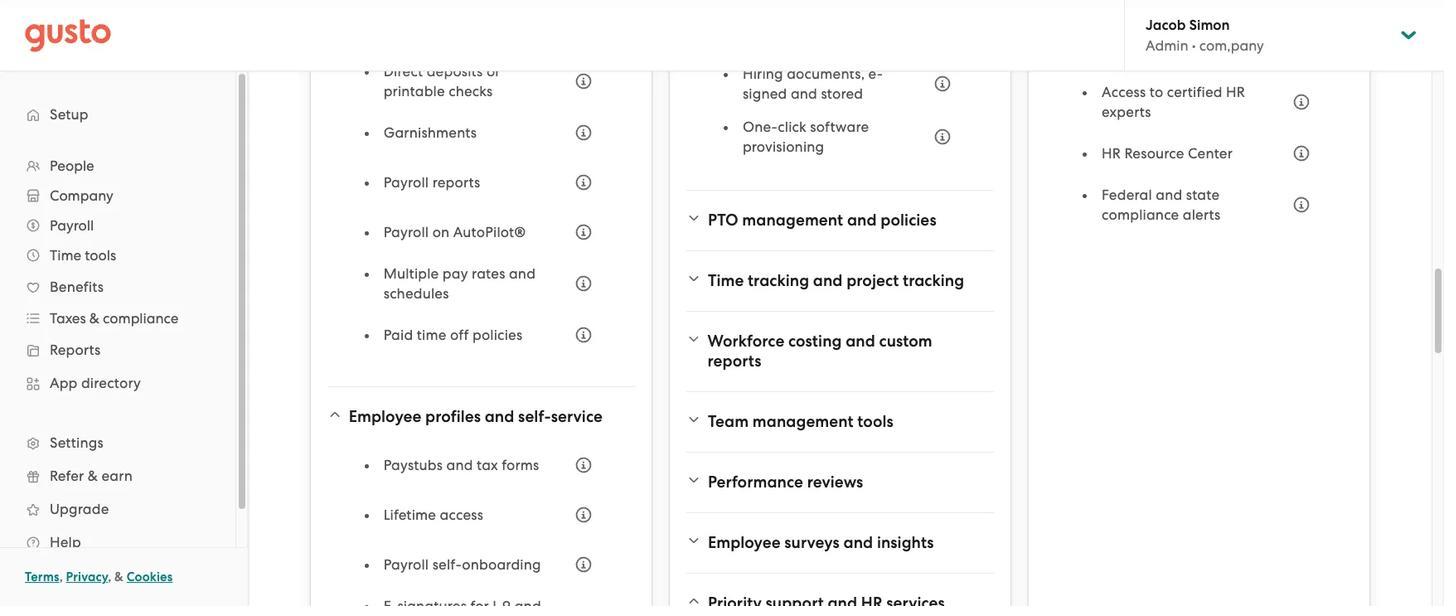 Task type: locate. For each thing, give the bounding box(es) containing it.
employee profiles and self-service button
[[327, 397, 635, 437]]

1 horizontal spatial self-
[[518, 407, 551, 426]]

reports link
[[17, 335, 219, 365]]

directory
[[81, 375, 141, 391]]

gusto navigation element
[[0, 71, 235, 585]]

and left 'custom'
[[846, 332, 876, 351]]

printable
[[384, 83, 445, 99]]

schedules
[[384, 285, 449, 302]]

list containing hiring documents, e- signed and stored
[[725, 0, 961, 170]]

list
[[365, 0, 602, 366], [725, 0, 961, 170], [1084, 32, 1320, 238], [0, 151, 235, 559], [365, 447, 602, 606]]

self- up forms
[[518, 407, 551, 426]]

custom
[[879, 332, 933, 351]]

cookies
[[127, 570, 173, 585]]

federal
[[1102, 187, 1152, 203]]

1 horizontal spatial compliance
[[1102, 206, 1179, 223]]

compliance inside dropdown button
[[103, 310, 179, 327]]

employee inside 'employee surveys and insights' dropdown button
[[708, 533, 781, 552]]

tools down payroll "dropdown button"
[[85, 247, 116, 264]]

compliance
[[1102, 206, 1179, 223], [103, 310, 179, 327]]

compliance down benefits link
[[103, 310, 179, 327]]

0 horizontal spatial hr
[[1102, 145, 1121, 162]]

& left earn
[[88, 468, 98, 484]]

and right profiles on the bottom left
[[485, 407, 514, 426]]

0 horizontal spatial compliance
[[103, 310, 179, 327]]

self-
[[518, 407, 551, 426], [433, 556, 462, 573]]

1 horizontal spatial employee
[[708, 533, 781, 552]]

payroll down garnishments
[[384, 174, 429, 191]]

management up performance reviews
[[753, 412, 854, 431]]

setup
[[50, 106, 88, 123]]

management
[[742, 211, 843, 230], [753, 412, 854, 431]]

payroll inside "dropdown button"
[[50, 217, 94, 234]]

0 horizontal spatial self-
[[433, 556, 462, 573]]

&
[[89, 310, 99, 327], [88, 468, 98, 484], [114, 570, 124, 585]]

policies for pto management and policies
[[881, 211, 937, 230]]

time up the benefits
[[50, 247, 81, 264]]

1 vertical spatial compliance
[[103, 310, 179, 327]]

1 vertical spatial hr
[[1102, 145, 1121, 162]]

hr
[[1226, 84, 1246, 100], [1102, 145, 1121, 162]]

0 vertical spatial employee
[[349, 407, 422, 426]]

0 horizontal spatial time
[[50, 247, 81, 264]]

self- inside list
[[433, 556, 462, 573]]

0 vertical spatial compliance
[[1102, 206, 1179, 223]]

company
[[50, 187, 113, 204]]

hr right certified
[[1226, 84, 1246, 100]]

1 vertical spatial &
[[88, 468, 98, 484]]

direct
[[384, 63, 423, 80]]

& for earn
[[88, 468, 98, 484]]

help link
[[17, 527, 219, 557]]

0 horizontal spatial policies
[[473, 327, 523, 343]]

0 vertical spatial &
[[89, 310, 99, 327]]

1 vertical spatial management
[[753, 412, 854, 431]]

management for team
[[753, 412, 854, 431]]

software
[[810, 119, 869, 135]]

and left tax
[[446, 457, 473, 473]]

, down help link
[[108, 570, 111, 585]]

0 horizontal spatial reports
[[433, 174, 480, 191]]

employee up paystubs
[[349, 407, 422, 426]]

1 vertical spatial tools
[[858, 412, 894, 431]]

terms , privacy , & cookies
[[25, 570, 173, 585]]

payroll down the lifetime
[[384, 556, 429, 573]]

taxes & compliance
[[50, 310, 179, 327]]

time down pto
[[708, 271, 744, 290]]

payroll for payroll
[[50, 217, 94, 234]]

com,pany
[[1200, 37, 1264, 54]]

hiring documents, e- signed and stored
[[743, 66, 883, 102]]

2 tracking from the left
[[903, 271, 964, 290]]

and right the surveys at the bottom of the page
[[844, 533, 873, 552]]

0 vertical spatial hr
[[1226, 84, 1246, 100]]

& left cookies 'button'
[[114, 570, 124, 585]]

hr left the resource
[[1102, 145, 1121, 162]]

0 vertical spatial reports
[[433, 174, 480, 191]]

management right pto
[[742, 211, 843, 230]]

workforce costing and custom reports button
[[686, 322, 994, 381]]

click
[[778, 119, 807, 135]]

1 vertical spatial policies
[[473, 327, 523, 343]]

and right rates
[[509, 265, 536, 282]]

1 vertical spatial reports
[[708, 352, 762, 371]]

one-click software provisioning
[[743, 119, 869, 155]]

tools
[[85, 247, 116, 264], [858, 412, 894, 431]]

reports down workforce
[[708, 352, 762, 371]]

center
[[1188, 145, 1233, 162]]

1 vertical spatial employee
[[708, 533, 781, 552]]

multiple
[[384, 265, 439, 282]]

compliance down federal
[[1102, 206, 1179, 223]]

pto
[[708, 211, 739, 230]]

time tracking and project tracking button
[[686, 261, 994, 301]]

0 vertical spatial tools
[[85, 247, 116, 264]]

terms
[[25, 570, 59, 585]]

privacy
[[66, 570, 108, 585]]

paid time off policies
[[384, 327, 523, 343]]

reports inside workforce costing and custom reports
[[708, 352, 762, 371]]

home image
[[25, 19, 111, 52]]

federal and state compliance alerts
[[1102, 187, 1221, 223]]

tools up performance reviews dropdown button
[[858, 412, 894, 431]]

hr inside access to certified hr experts
[[1226, 84, 1246, 100]]

employee down performance
[[708, 533, 781, 552]]

setup link
[[17, 99, 219, 129]]

reports inside list
[[433, 174, 480, 191]]

and inside multiple pay rates and schedules
[[509, 265, 536, 282]]

tax
[[477, 457, 498, 473]]

2 , from the left
[[108, 570, 111, 585]]

admin
[[1146, 37, 1189, 54]]

rates
[[472, 265, 505, 282]]

payroll down company
[[50, 217, 94, 234]]

garnishments
[[384, 124, 477, 141]]

1 horizontal spatial policies
[[881, 211, 937, 230]]

payroll reports
[[384, 174, 480, 191]]

policies inside list
[[473, 327, 523, 343]]

1 vertical spatial time
[[708, 271, 744, 290]]

tracking
[[748, 271, 809, 290], [903, 271, 964, 290]]

and down "documents,"
[[791, 85, 818, 102]]

state
[[1186, 187, 1220, 203]]

benefits
[[50, 279, 104, 295]]

team management tools
[[708, 412, 894, 431]]

and up project
[[847, 211, 877, 230]]

management for pto
[[742, 211, 843, 230]]

settings link
[[17, 428, 219, 458]]

1 horizontal spatial hr
[[1226, 84, 1246, 100]]

1 vertical spatial self-
[[433, 556, 462, 573]]

1 horizontal spatial time
[[708, 271, 744, 290]]

, left privacy
[[59, 570, 63, 585]]

list containing people
[[0, 151, 235, 559]]

project
[[847, 271, 899, 290]]

employee inside employee profiles and self-service dropdown button
[[349, 407, 422, 426]]

direct deposits or printable checks
[[384, 63, 501, 99]]

self- down lifetime access
[[433, 556, 462, 573]]

payroll button
[[17, 211, 219, 240]]

policies right off
[[473, 327, 523, 343]]

0 horizontal spatial tracking
[[748, 271, 809, 290]]

& inside dropdown button
[[89, 310, 99, 327]]

provisioning
[[743, 138, 824, 155]]

time tools
[[50, 247, 116, 264]]

list containing paystubs and tax forms
[[365, 447, 602, 606]]

cookies button
[[127, 567, 173, 587]]

checks
[[449, 83, 493, 99]]

1 , from the left
[[59, 570, 63, 585]]

performance reviews
[[708, 473, 863, 492]]

0 vertical spatial policies
[[881, 211, 937, 230]]

payroll for payroll reports
[[384, 174, 429, 191]]

0 vertical spatial management
[[742, 211, 843, 230]]

0 vertical spatial self-
[[518, 407, 551, 426]]

tracking up workforce
[[748, 271, 809, 290]]

refer & earn
[[50, 468, 133, 484]]

jacob simon admin • com,pany
[[1146, 17, 1264, 54]]

time inside list
[[50, 247, 81, 264]]

0 horizontal spatial tools
[[85, 247, 116, 264]]

and left project
[[813, 271, 843, 290]]

1 horizontal spatial tracking
[[903, 271, 964, 290]]

1 horizontal spatial ,
[[108, 570, 111, 585]]

people button
[[17, 151, 219, 181]]

time tools button
[[17, 240, 219, 270]]

reports up payroll on autopilot®
[[433, 174, 480, 191]]

employee surveys and insights button
[[686, 523, 994, 563]]

0 vertical spatial time
[[50, 247, 81, 264]]

policies up project
[[881, 211, 937, 230]]

payroll left on
[[384, 224, 429, 240]]

forms
[[502, 457, 539, 473]]

policies inside dropdown button
[[881, 211, 937, 230]]

multiple pay rates and schedules
[[384, 265, 536, 302]]

1 horizontal spatial reports
[[708, 352, 762, 371]]

tracking right project
[[903, 271, 964, 290]]

autopilot®
[[453, 224, 526, 240]]

0 horizontal spatial ,
[[59, 570, 63, 585]]

& right taxes
[[89, 310, 99, 327]]

0 horizontal spatial employee
[[349, 407, 422, 426]]

and left state
[[1156, 187, 1183, 203]]



Task type: describe. For each thing, give the bounding box(es) containing it.
simon
[[1189, 17, 1230, 34]]

policies for paid time off policies
[[473, 327, 523, 343]]

and inside 'federal and state compliance alerts'
[[1156, 187, 1183, 203]]

terms link
[[25, 570, 59, 585]]

list containing direct deposits or printable checks
[[365, 0, 602, 366]]

paid
[[384, 327, 413, 343]]

time tracking and project tracking
[[708, 271, 964, 290]]

payroll for payroll on autopilot®
[[384, 224, 429, 240]]

app
[[50, 375, 78, 391]]

refer
[[50, 468, 84, 484]]

performance reviews button
[[686, 463, 994, 502]]

service
[[551, 407, 603, 426]]

and inside dropdown button
[[844, 533, 873, 552]]

earn
[[102, 468, 133, 484]]

jacob
[[1146, 17, 1186, 34]]

surveys
[[785, 533, 840, 552]]

taxes
[[50, 310, 86, 327]]

paystubs and tax forms
[[384, 457, 539, 473]]

pto management and policies button
[[686, 201, 994, 240]]

self- inside dropdown button
[[518, 407, 551, 426]]

to
[[1150, 84, 1164, 100]]

refer & earn link
[[17, 461, 219, 491]]

documents,
[[787, 66, 865, 82]]

access
[[440, 507, 484, 523]]

list containing access to certified hr experts
[[1084, 32, 1320, 238]]

time for time tracking and project tracking
[[708, 271, 744, 290]]

certified
[[1167, 84, 1223, 100]]

lifetime
[[384, 507, 436, 523]]

1 horizontal spatial tools
[[858, 412, 894, 431]]

off
[[450, 327, 469, 343]]

and inside hiring documents, e- signed and stored
[[791, 85, 818, 102]]

time
[[417, 327, 447, 343]]

alerts
[[1183, 206, 1221, 223]]

team management tools button
[[686, 402, 994, 442]]

resource
[[1125, 145, 1185, 162]]

one-
[[743, 119, 778, 135]]

profiles
[[425, 407, 481, 426]]

employee surveys and insights
[[708, 533, 934, 552]]

reports
[[50, 342, 101, 358]]

compliance inside 'federal and state compliance alerts'
[[1102, 206, 1179, 223]]

performance
[[708, 473, 803, 492]]

hiring
[[743, 66, 783, 82]]

2 vertical spatial &
[[114, 570, 124, 585]]

settings
[[50, 434, 104, 451]]

reviews
[[807, 473, 863, 492]]

payroll for payroll self-onboarding
[[384, 556, 429, 573]]

and inside workforce costing and custom reports
[[846, 332, 876, 351]]

lifetime access
[[384, 507, 484, 523]]

team
[[708, 412, 749, 431]]

benefits link
[[17, 272, 219, 302]]

1 tracking from the left
[[748, 271, 809, 290]]

employee for employee surveys and insights
[[708, 533, 781, 552]]

•
[[1192, 37, 1196, 54]]

workforce costing and custom reports
[[708, 332, 933, 371]]

tools inside gusto navigation element
[[85, 247, 116, 264]]

privacy link
[[66, 570, 108, 585]]

experts
[[1102, 104, 1151, 120]]

paystubs
[[384, 457, 443, 473]]

time for time tools
[[50, 247, 81, 264]]

help
[[50, 534, 81, 551]]

costing
[[788, 332, 842, 351]]

people
[[50, 158, 94, 174]]

taxes & compliance button
[[17, 303, 219, 333]]

onboarding
[[462, 556, 541, 573]]

upgrade
[[50, 501, 109, 517]]

app directory
[[50, 375, 141, 391]]

& for compliance
[[89, 310, 99, 327]]

on
[[433, 224, 450, 240]]

hr resource center
[[1102, 145, 1233, 162]]

access
[[1102, 84, 1146, 100]]

app directory link
[[17, 368, 219, 398]]

employee for employee profiles and self-service
[[349, 407, 422, 426]]

company button
[[17, 181, 219, 211]]

workforce
[[708, 332, 785, 351]]

upgrade link
[[17, 494, 219, 524]]

access to certified hr experts
[[1102, 84, 1246, 120]]

e-
[[869, 66, 883, 82]]

payroll self-onboarding
[[384, 556, 541, 573]]

stored
[[821, 85, 863, 102]]

insights
[[877, 533, 934, 552]]

payroll on autopilot®
[[384, 224, 526, 240]]



Task type: vqa. For each thing, say whether or not it's contained in the screenshot.
THE "ADMINS" to the left
no



